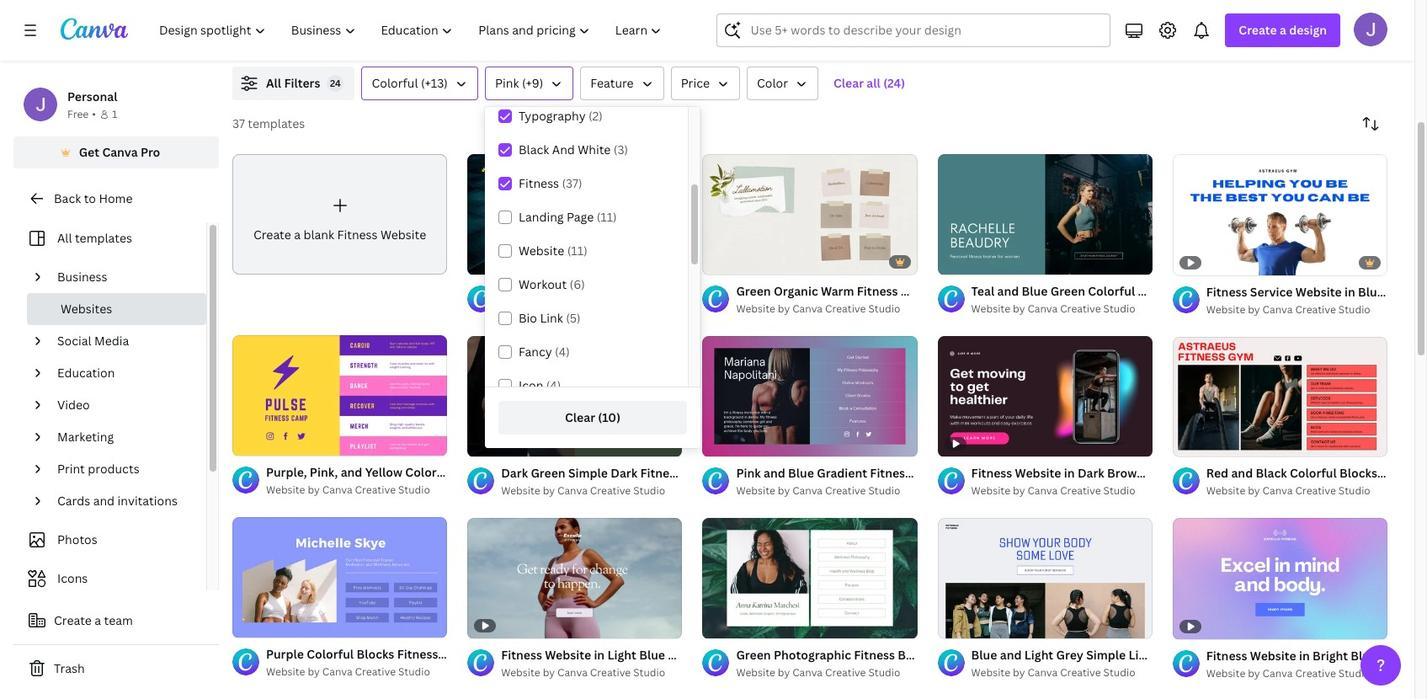 Task type: vqa. For each thing, say whether or not it's contained in the screenshot.


Task type: locate. For each thing, give the bounding box(es) containing it.
feature
[[591, 75, 634, 91]]

0 vertical spatial 1 of 6
[[950, 254, 974, 267]]

black and white (3)
[[519, 141, 628, 158]]

service inside fitness service website in blue and wh website by canva creative studio
[[1251, 283, 1293, 299]]

2 vertical spatial 1
[[950, 619, 955, 631]]

create left design
[[1239, 22, 1277, 38]]

0 vertical spatial (4)
[[555, 344, 570, 360]]

1 vertical spatial photographic
[[774, 647, 852, 663]]

website
[[381, 226, 426, 242], [519, 243, 565, 259], [808, 283, 854, 299], [951, 283, 997, 299], [1268, 283, 1314, 299], [1296, 283, 1342, 299], [501, 301, 540, 316], [736, 301, 776, 316], [972, 301, 1011, 316], [1207, 302, 1246, 316], [734, 465, 781, 481], [964, 465, 1010, 481], [1015, 465, 1062, 481], [266, 483, 305, 497], [501, 483, 540, 498], [736, 483, 776, 498], [972, 484, 1011, 498], [1207, 484, 1246, 498], [491, 646, 537, 662], [948, 647, 994, 663], [1250, 647, 1296, 663], [1251, 648, 1297, 664], [266, 665, 305, 679], [736, 665, 776, 679], [501, 666, 540, 680], [972, 666, 1011, 680], [1207, 666, 1246, 681]]

2 horizontal spatial in
[[1345, 283, 1356, 299]]

2 1 of 6 from the top
[[950, 619, 974, 631]]

1 horizontal spatial (11)
[[597, 209, 617, 225]]

all left filters
[[266, 75, 281, 91]]

2 vertical spatial in
[[1300, 648, 1310, 664]]

website by canva creative studio link
[[501, 301, 683, 317], [736, 301, 918, 317], [972, 301, 1153, 317], [1207, 301, 1388, 318], [266, 482, 447, 499], [501, 482, 683, 499], [736, 482, 918, 499], [972, 483, 1153, 500], [1207, 483, 1388, 500], [266, 664, 447, 681], [736, 664, 918, 681], [501, 665, 683, 682], [972, 665, 1153, 682], [1207, 665, 1388, 682]]

2 horizontal spatial dark
[[1078, 465, 1105, 481]]

1 6 from the top
[[968, 254, 974, 267]]

all templates link
[[24, 222, 196, 254]]

create inside dropdown button
[[1239, 22, 1277, 38]]

creative inside green photographic fitness bio-link website website by canva creative studio
[[825, 665, 866, 679]]

create down icons
[[54, 612, 92, 628]]

all down back
[[57, 230, 72, 246]]

1 vertical spatial (4)
[[546, 377, 561, 393]]

photographic inside the bright yellow and black photographic fitness service website website by canva creative studio
[[638, 283, 716, 299]]

2 horizontal spatial pink
[[1181, 465, 1206, 481]]

1 horizontal spatial photographic
[[774, 647, 852, 663]]

green
[[736, 283, 771, 299], [1051, 283, 1086, 299], [531, 465, 566, 481], [736, 647, 771, 663]]

1 horizontal spatial dark
[[611, 465, 638, 481]]

2 horizontal spatial blocks
[[1340, 465, 1378, 481]]

and inside pink and blue gradient fitness bio-link website website by canva creative studio
[[764, 465, 786, 481]]

1 horizontal spatial black
[[604, 283, 635, 299]]

1 vertical spatial a
[[294, 226, 301, 242]]

0 vertical spatial all
[[266, 75, 281, 91]]

0 horizontal spatial all
[[57, 230, 72, 246]]

pu
[[1418, 648, 1428, 664]]

studio inside fitness service website in blue and wh website by canva creative studio
[[1339, 302, 1371, 316]]

all filters
[[266, 75, 320, 91]]

service inside the bright yellow and black photographic fitness service website website by canva creative studio
[[762, 283, 805, 299]]

1 of 6
[[950, 254, 974, 267], [950, 619, 974, 631]]

canva inside "fitness website in bright blue bright pu website by canva creative studio"
[[1263, 666, 1293, 681]]

bio- inside the purple colorful blocks fitness bio-link website website by canva creative studio
[[441, 646, 465, 662]]

1 horizontal spatial create
[[253, 226, 291, 242]]

and right the cards
[[93, 493, 115, 509]]

0 horizontal spatial light
[[1025, 647, 1054, 663]]

1 horizontal spatial blocks
[[1138, 283, 1176, 299]]

create a blank fitness website link
[[232, 154, 447, 275]]

all for all templates
[[57, 230, 72, 246]]

1 horizontal spatial all
[[266, 75, 281, 91]]

pink inside button
[[495, 75, 519, 91]]

canva inside fitness website in dark brown neon pink gradients style website by canva creative studio
[[1028, 484, 1058, 498]]

fitness website templates image
[[1029, 0, 1388, 46], [1029, 0, 1388, 46]]

blank
[[304, 226, 334, 242]]

creative
[[590, 301, 631, 316], [825, 301, 866, 316], [1061, 301, 1101, 316], [1296, 302, 1337, 316], [355, 483, 396, 497], [590, 483, 631, 498], [825, 483, 866, 498], [1061, 484, 1101, 498], [1296, 484, 1337, 498], [355, 665, 396, 679], [825, 665, 866, 679], [590, 666, 631, 680], [1061, 666, 1101, 680], [1296, 666, 1337, 681]]

by inside fitness service website in blue and wh website by canva creative studio
[[1248, 302, 1261, 316]]

2 horizontal spatial bright
[[1380, 648, 1415, 664]]

a left blank
[[294, 226, 301, 242]]

green inside green organic warm fitness bio-link website website by canva creative studio
[[736, 283, 771, 299]]

studio inside green photographic fitness bio-link website website by canva creative studio
[[869, 665, 901, 679]]

1 horizontal spatial bright
[[1313, 648, 1348, 664]]

colorful inside red and black colorful blocks fitness b website by canva creative studio
[[1290, 465, 1337, 481]]

page
[[567, 209, 594, 225]]

a left team at bottom left
[[95, 612, 101, 628]]

creative inside fitness service website in blue and wh website by canva creative studio
[[1296, 302, 1337, 316]]

and inside teal and blue green colorful blocks fitness service website website by canva creative studio
[[998, 283, 1019, 299]]

in inside fitness website in dark brown neon pink gradients style website by canva creative studio
[[1064, 465, 1075, 481]]

education
[[57, 365, 115, 381]]

0 horizontal spatial clear
[[565, 409, 595, 425]]

a for design
[[1280, 22, 1287, 38]]

green inside the dark green simple dark fitness bio-link website website by canva creative studio
[[531, 465, 566, 481]]

fancy (4)
[[519, 344, 570, 360]]

simple right grey
[[1087, 647, 1126, 663]]

1 for teal
[[950, 254, 955, 267]]

37 templates
[[232, 115, 305, 131]]

creative inside red and black colorful blocks fitness b website by canva creative studio
[[1296, 484, 1337, 498]]

1 horizontal spatial website by canva creative studio
[[501, 666, 666, 680]]

dark green simple dark fitness bio-link website image
[[468, 336, 683, 457]]

light left grey
[[1025, 647, 1054, 663]]

a
[[1280, 22, 1287, 38], [294, 226, 301, 242], [95, 612, 101, 628]]

black inside the bright yellow and black photographic fitness service website website by canva creative studio
[[604, 283, 635, 299]]

service inside blue and light grey simple light fitness service website website by canva creative studio
[[1205, 647, 1247, 663]]

2 vertical spatial a
[[95, 612, 101, 628]]

0 vertical spatial 1
[[112, 107, 117, 121]]

1 vertical spatial (11)
[[567, 243, 588, 259]]

0 vertical spatial of
[[957, 254, 966, 267]]

by inside teal and blue green colorful blocks fitness service website website by canva creative studio
[[1013, 301, 1025, 316]]

0 vertical spatial photographic
[[638, 283, 716, 299]]

workout
[[519, 276, 567, 292]]

(2)
[[589, 108, 603, 124]]

website by canva creative studio link for purple colorful blocks fitness bio-link website
[[266, 664, 447, 681]]

1 1 of 6 from the top
[[950, 254, 974, 267]]

0 horizontal spatial pink
[[495, 75, 519, 91]]

photographic inside green photographic fitness bio-link website website by canva creative studio
[[774, 647, 852, 663]]

clear inside button
[[565, 409, 595, 425]]

black
[[519, 141, 549, 158], [604, 283, 635, 299], [1256, 465, 1287, 481]]

0 horizontal spatial bright
[[501, 283, 537, 299]]

blue
[[1022, 283, 1048, 299], [1359, 283, 1385, 299], [788, 465, 814, 481], [972, 647, 998, 663], [1351, 648, 1377, 664]]

1 horizontal spatial in
[[1300, 648, 1310, 664]]

blue and light grey simple light fitness service website link
[[972, 646, 1296, 665]]

studio inside "fitness website in bright blue bright pu website by canva creative studio"
[[1339, 666, 1371, 681]]

studio inside red and black colorful blocks fitness b website by canva creative studio
[[1339, 484, 1371, 498]]

1 vertical spatial 1 of 6
[[950, 619, 974, 631]]

fancy
[[519, 344, 552, 360]]

1 vertical spatial 6
[[968, 619, 974, 631]]

fitness inside blue and light grey simple light fitness service website website by canva creative studio
[[1161, 647, 1202, 663]]

light right grey
[[1129, 647, 1158, 663]]

and up "(5)"
[[580, 283, 601, 299]]

37
[[232, 115, 245, 131]]

studio inside blue and light grey simple light fitness service website website by canva creative studio
[[1104, 666, 1136, 680]]

1 of from the top
[[957, 254, 966, 267]]

and right the teal at the right of page
[[998, 283, 1019, 299]]

and
[[580, 283, 601, 299], [998, 283, 1019, 299], [1387, 283, 1409, 299], [764, 465, 786, 481], [1232, 465, 1253, 481], [93, 493, 115, 509], [1000, 647, 1022, 663]]

0 vertical spatial 1 of 6 link
[[938, 154, 1153, 275]]

1 1 of 6 link from the top
[[938, 154, 1153, 275]]

in inside "fitness website in bright blue bright pu website by canva creative studio"
[[1300, 648, 1310, 664]]

creative inside blue and light grey simple light fitness service website website by canva creative studio
[[1061, 666, 1101, 680]]

1 for blue
[[950, 619, 955, 631]]

0 vertical spatial in
[[1345, 283, 1356, 299]]

studio inside the purple colorful blocks fitness bio-link website website by canva creative studio
[[398, 665, 430, 679]]

black right red on the right bottom of the page
[[1256, 465, 1287, 481]]

0 vertical spatial website by canva creative studio
[[266, 483, 430, 497]]

1 horizontal spatial a
[[294, 226, 301, 242]]

organic
[[774, 283, 818, 299]]

studio inside pink and blue gradient fitness bio-link website website by canva creative studio
[[869, 483, 901, 498]]

1 vertical spatial blocks
[[1340, 465, 1378, 481]]

clear for clear all (24)
[[834, 75, 864, 91]]

pink for pink (+9)
[[495, 75, 519, 91]]

1 of 6 for blue
[[950, 619, 974, 631]]

green photographic fitness bio-link website website by canva creative studio
[[736, 647, 994, 679]]

fitness
[[519, 175, 559, 191], [337, 226, 378, 242], [718, 283, 759, 299], [857, 283, 898, 299], [1179, 283, 1220, 299], [1207, 283, 1248, 299], [640, 465, 682, 481], [870, 465, 911, 481], [972, 465, 1013, 481], [1381, 465, 1422, 481], [397, 646, 438, 662], [854, 647, 895, 663], [1161, 647, 1202, 663], [1207, 648, 1248, 664]]

personal
[[67, 88, 117, 104]]

1 vertical spatial black
[[604, 283, 635, 299]]

red
[[1207, 465, 1229, 481]]

yellow
[[539, 283, 577, 299]]

fitness inside the dark green simple dark fitness bio-link website website by canva creative studio
[[640, 465, 682, 481]]

1 light from the left
[[1025, 647, 1054, 663]]

website (11)
[[519, 243, 588, 259]]

0 horizontal spatial in
[[1064, 465, 1075, 481]]

white
[[578, 141, 611, 158]]

and left wh
[[1387, 283, 1409, 299]]

creative inside green organic warm fitness bio-link website website by canva creative studio
[[825, 301, 866, 316]]

service
[[762, 283, 805, 299], [1223, 283, 1265, 299], [1251, 283, 1293, 299], [1205, 647, 1247, 663]]

clear left (10)
[[565, 409, 595, 425]]

and inside blue and light grey simple light fitness service website website by canva creative studio
[[1000, 647, 1022, 663]]

clear
[[834, 75, 864, 91], [565, 409, 595, 425]]

create inside button
[[54, 612, 92, 628]]

marketing
[[57, 429, 114, 445]]

1 vertical spatial all
[[57, 230, 72, 246]]

cards and invitations link
[[51, 485, 196, 517]]

cards and invitations
[[57, 493, 178, 509]]

and for red and black colorful blocks fitness b website by canva creative studio
[[1232, 465, 1253, 481]]

website by canva creative studio
[[266, 483, 430, 497], [501, 666, 666, 680]]

None search field
[[717, 13, 1111, 47]]

0 horizontal spatial black
[[519, 141, 549, 158]]

blocks
[[1138, 283, 1176, 299], [1340, 465, 1378, 481], [357, 646, 394, 662]]

color
[[757, 75, 788, 91]]

fitness website in dark brown neon pink gradients style link
[[972, 464, 1297, 483]]

fitness inside pink and blue gradient fitness bio-link website website by canva creative studio
[[870, 465, 911, 481]]

1 vertical spatial templates
[[75, 230, 132, 246]]

0 vertical spatial 6
[[968, 254, 974, 267]]

blue inside blue and light grey simple light fitness service website website by canva creative studio
[[972, 647, 998, 663]]

clear left the all
[[834, 75, 864, 91]]

0 vertical spatial templates
[[248, 115, 305, 131]]

canva inside pink and blue gradient fitness bio-link website website by canva creative studio
[[793, 483, 823, 498]]

get canva pro
[[79, 144, 160, 160]]

0 horizontal spatial simple
[[568, 465, 608, 481]]

0 horizontal spatial create
[[54, 612, 92, 628]]

0 vertical spatial a
[[1280, 22, 1287, 38]]

2 vertical spatial create
[[54, 612, 92, 628]]

all
[[867, 75, 881, 91]]

all templates
[[57, 230, 132, 246]]

canva inside teal and blue green colorful blocks fitness service website website by canva creative studio
[[1028, 301, 1058, 316]]

clear inside button
[[834, 75, 864, 91]]

b
[[1425, 465, 1428, 481]]

a inside dropdown button
[[1280, 22, 1287, 38]]

blocks inside red and black colorful blocks fitness b website by canva creative studio
[[1340, 465, 1378, 481]]

bio- inside green photographic fitness bio-link website website by canva creative studio
[[898, 647, 922, 663]]

video
[[57, 397, 90, 413]]

green organic warm fitness bio-link website image
[[703, 154, 918, 275]]

creative inside teal and blue green colorful blocks fitness service website website by canva creative studio
[[1061, 301, 1101, 316]]

green inside teal and blue green colorful blocks fitness service website website by canva creative studio
[[1051, 283, 1086, 299]]

fitness service website in blue and wh website by canva creative studio
[[1207, 283, 1428, 316]]

1 vertical spatial 1
[[950, 254, 955, 267]]

link inside the dark green simple dark fitness bio-link website website by canva creative studio
[[708, 465, 732, 481]]

2 horizontal spatial a
[[1280, 22, 1287, 38]]

(11) up (6)
[[567, 243, 588, 259]]

colorful
[[372, 75, 418, 91], [1088, 283, 1135, 299], [1290, 465, 1337, 481], [307, 646, 354, 662]]

1 horizontal spatial templates
[[248, 115, 305, 131]]

1 vertical spatial in
[[1064, 465, 1075, 481]]

light
[[1025, 647, 1054, 663], [1129, 647, 1158, 663]]

simple
[[568, 465, 608, 481], [1087, 647, 1126, 663]]

0 vertical spatial simple
[[568, 465, 608, 481]]

1 vertical spatial 1 of 6 link
[[938, 518, 1153, 639]]

1 of 6 for teal
[[950, 254, 974, 267]]

filters
[[284, 75, 320, 91]]

(11) right page on the left top
[[597, 209, 617, 225]]

2 1 of 6 link from the top
[[938, 518, 1153, 639]]

back to home
[[54, 190, 133, 206]]

price
[[681, 75, 710, 91]]

create a design
[[1239, 22, 1327, 38]]

(4) right icon
[[546, 377, 561, 393]]

bio- inside green organic warm fitness bio-link website website by canva creative studio
[[901, 283, 925, 299]]

fitness inside "fitness website in bright blue bright pu website by canva creative studio"
[[1207, 648, 1248, 664]]

0 horizontal spatial templates
[[75, 230, 132, 246]]

bright yellow and black photographic fitness service website website by canva creative studio
[[501, 283, 854, 316]]

2 horizontal spatial create
[[1239, 22, 1277, 38]]

create for create a team
[[54, 612, 92, 628]]

1 of 6 link for light
[[938, 518, 1153, 639]]

dark
[[501, 465, 528, 481], [611, 465, 638, 481], [1078, 465, 1105, 481]]

1 horizontal spatial clear
[[834, 75, 864, 91]]

colorful (+13) button
[[362, 67, 478, 100]]

create left blank
[[253, 226, 291, 242]]

1 horizontal spatial light
[[1129, 647, 1158, 663]]

red and black colorful blocks fitness b link
[[1207, 464, 1428, 483]]

create
[[1239, 22, 1277, 38], [253, 226, 291, 242], [54, 612, 92, 628]]

print
[[57, 461, 85, 477]]

green organic warm fitness bio-link website link
[[736, 282, 997, 301]]

colorful inside colorful (+13) button
[[372, 75, 418, 91]]

a for blank
[[294, 226, 301, 242]]

0 vertical spatial blocks
[[1138, 283, 1176, 299]]

in for fitness website in bright blue bright pu
[[1300, 648, 1310, 664]]

clear for clear (10)
[[565, 409, 595, 425]]

brown
[[1108, 465, 1145, 481]]

pro
[[141, 144, 160, 160]]

by inside "fitness website in bright blue bright pu website by canva creative studio"
[[1248, 666, 1261, 681]]

0 vertical spatial clear
[[834, 75, 864, 91]]

style
[[1268, 465, 1297, 481]]

0 horizontal spatial blocks
[[357, 646, 394, 662]]

studio
[[634, 301, 666, 316], [869, 301, 901, 316], [1104, 301, 1136, 316], [1339, 302, 1371, 316], [398, 483, 430, 497], [634, 483, 666, 498], [869, 483, 901, 498], [1104, 484, 1136, 498], [1339, 484, 1371, 498], [398, 665, 430, 679], [869, 665, 901, 679], [634, 666, 666, 680], [1104, 666, 1136, 680], [1339, 666, 1371, 681]]

by inside blue and light grey simple light fitness service website website by canva creative studio
[[1013, 666, 1025, 680]]

0 horizontal spatial photographic
[[638, 283, 716, 299]]

1 vertical spatial create
[[253, 226, 291, 242]]

black left and
[[519, 141, 549, 158]]

dark inside fitness website in dark brown neon pink gradients style website by canva creative studio
[[1078, 465, 1105, 481]]

simple down clear (10) button
[[568, 465, 608, 481]]

1 horizontal spatial simple
[[1087, 647, 1126, 663]]

0 horizontal spatial a
[[95, 612, 101, 628]]

red and black colorful blocks fitness bio-link website image
[[1173, 336, 1388, 457]]

creative inside fitness website in dark brown neon pink gradients style website by canva creative studio
[[1061, 484, 1101, 498]]

1 vertical spatial clear
[[565, 409, 595, 425]]

1 vertical spatial of
[[957, 619, 966, 631]]

design
[[1290, 22, 1327, 38]]

2 horizontal spatial black
[[1256, 465, 1287, 481]]

and
[[552, 141, 575, 158]]

canva inside blue and light grey simple light fitness service website website by canva creative studio
[[1028, 666, 1058, 680]]

canva
[[102, 144, 138, 160], [558, 301, 588, 316], [793, 301, 823, 316], [1028, 301, 1058, 316], [1263, 302, 1293, 316], [322, 483, 353, 497], [558, 483, 588, 498], [793, 483, 823, 498], [1028, 484, 1058, 498], [1263, 484, 1293, 498], [322, 665, 353, 679], [793, 665, 823, 679], [558, 666, 588, 680], [1028, 666, 1058, 680], [1263, 666, 1293, 681]]

0 vertical spatial black
[[519, 141, 549, 158]]

1 horizontal spatial pink
[[736, 465, 761, 481]]

by inside pink and blue gradient fitness bio-link website website by canva creative studio
[[778, 483, 790, 498]]

pink for pink and blue gradient fitness bio-link website website by canva creative studio
[[736, 465, 761, 481]]

(6)
[[570, 276, 585, 292]]

bright
[[501, 283, 537, 299], [1313, 648, 1348, 664], [1380, 648, 1415, 664]]

(4) right fancy
[[555, 344, 570, 360]]

and right red on the right bottom of the page
[[1232, 465, 1253, 481]]

invitations
[[118, 493, 178, 509]]

and inside red and black colorful blocks fitness b website by canva creative studio
[[1232, 465, 1253, 481]]

2 6 from the top
[[968, 619, 974, 631]]

6 for teal
[[968, 254, 974, 267]]

and left the gradient
[[764, 465, 786, 481]]

(37)
[[562, 175, 582, 191]]

and left grey
[[1000, 647, 1022, 663]]

a left design
[[1280, 22, 1287, 38]]

templates right 37 at top
[[248, 115, 305, 131]]

2 vertical spatial blocks
[[357, 646, 394, 662]]

black right (6)
[[604, 283, 635, 299]]

team
[[104, 612, 133, 628]]

1 vertical spatial simple
[[1087, 647, 1126, 663]]

templates
[[248, 115, 305, 131], [75, 230, 132, 246]]

templates down back to home
[[75, 230, 132, 246]]

a inside button
[[95, 612, 101, 628]]

pink
[[495, 75, 519, 91], [736, 465, 761, 481], [1181, 465, 1206, 481]]

of for blue and light grey simple light fitness service website
[[957, 619, 966, 631]]

2 vertical spatial black
[[1256, 465, 1287, 481]]

social
[[57, 333, 92, 349]]

print products
[[57, 461, 139, 477]]

icons
[[57, 570, 88, 586]]

0 vertical spatial create
[[1239, 22, 1277, 38]]

2 of from the top
[[957, 619, 966, 631]]

bio link (5)
[[519, 310, 581, 326]]

(4) for fancy (4)
[[555, 344, 570, 360]]



Task type: describe. For each thing, give the bounding box(es) containing it.
fitness website in bright blue bright pu website by canva creative studio
[[1207, 648, 1428, 681]]

create for create a blank fitness website
[[253, 226, 291, 242]]

Sort by button
[[1354, 107, 1388, 141]]

colorful inside the purple colorful blocks fitness bio-link website website by canva creative studio
[[307, 646, 354, 662]]

colorful (+13)
[[372, 75, 448, 91]]

studio inside the bright yellow and black photographic fitness service website website by canva creative studio
[[634, 301, 666, 316]]

24 filter options selected element
[[327, 75, 344, 92]]

website by canva creative studio link for blue and light grey simple light fitness service website
[[972, 665, 1153, 682]]

pink (+9)
[[495, 75, 544, 91]]

bio- inside the dark green simple dark fitness bio-link website website by canva creative studio
[[684, 465, 708, 481]]

create a team
[[54, 612, 133, 628]]

link inside green photographic fitness bio-link website website by canva creative studio
[[922, 647, 945, 663]]

studio inside fitness website in dark brown neon pink gradients style website by canva creative studio
[[1104, 484, 1136, 498]]

studio inside teal and blue green colorful blocks fitness service website website by canva creative studio
[[1104, 301, 1136, 316]]

in inside fitness service website in blue and wh website by canva creative studio
[[1345, 283, 1356, 299]]

bright yellow and black photographic fitness service website image
[[468, 154, 683, 275]]

free •
[[67, 107, 96, 121]]

clear all (24) button
[[825, 67, 914, 100]]

typography
[[519, 108, 586, 124]]

clear all (24)
[[834, 75, 905, 91]]

0 vertical spatial (11)
[[597, 209, 617, 225]]

green photographic fitness bio-link website image
[[703, 518, 918, 638]]

and for teal and blue green colorful blocks fitness service website website by canva creative studio
[[998, 283, 1019, 299]]

24
[[330, 77, 341, 89]]

creative inside pink and blue gradient fitness bio-link website website by canva creative studio
[[825, 483, 866, 498]]

create a design button
[[1226, 13, 1341, 47]]

canva inside red and black colorful blocks fitness b website by canva creative studio
[[1263, 484, 1293, 498]]

canva inside the dark green simple dark fitness bio-link website website by canva creative studio
[[558, 483, 588, 498]]

dark green simple dark fitness bio-link website link
[[501, 464, 781, 482]]

create a blank fitness website element
[[232, 154, 447, 275]]

websites
[[61, 301, 112, 317]]

0 horizontal spatial dark
[[501, 465, 528, 481]]

creative inside the bright yellow and black photographic fitness service website website by canva creative studio
[[590, 301, 631, 316]]

blue and light grey simple light fitness service website website by canva creative studio
[[972, 647, 1296, 680]]

warm
[[821, 283, 854, 299]]

studio inside green organic warm fitness bio-link website website by canva creative studio
[[869, 301, 901, 316]]

green photographic fitness bio-link website link
[[736, 646, 994, 664]]

black inside red and black colorful blocks fitness b website by canva creative studio
[[1256, 465, 1287, 481]]

simple inside the dark green simple dark fitness bio-link website website by canva creative studio
[[568, 465, 608, 481]]

bio- inside pink and blue gradient fitness bio-link website website by canva creative studio
[[914, 465, 938, 481]]

creative inside the dark green simple dark fitness bio-link website website by canva creative studio
[[590, 483, 631, 498]]

website inside red and black colorful blocks fitness b website by canva creative studio
[[1207, 484, 1246, 498]]

link inside pink and blue gradient fitness bio-link website website by canva creative studio
[[938, 465, 961, 481]]

purple colorful blocks fitness bio-link website image
[[232, 517, 447, 638]]

neon
[[1147, 465, 1178, 481]]

(3)
[[614, 141, 628, 158]]

2 light from the left
[[1129, 647, 1158, 663]]

colorful inside teal and blue green colorful blocks fitness service website website by canva creative studio
[[1088, 283, 1135, 299]]

and for cards and invitations
[[93, 493, 115, 509]]

create for create a design
[[1239, 22, 1277, 38]]

blue inside teal and blue green colorful blocks fitness service website website by canva creative studio
[[1022, 283, 1048, 299]]

landing page (11)
[[519, 209, 617, 225]]

fitness inside green organic warm fitness bio-link website website by canva creative studio
[[857, 283, 898, 299]]

1 of 6 link for blue
[[938, 154, 1153, 275]]

fitness inside fitness website in dark brown neon pink gradients style website by canva creative studio
[[972, 465, 1013, 481]]

social media
[[57, 333, 129, 349]]

by inside red and black colorful blocks fitness b website by canva creative studio
[[1248, 484, 1261, 498]]

fitness inside teal and blue green colorful blocks fitness service website website by canva creative studio
[[1179, 283, 1220, 299]]

canva inside green photographic fitness bio-link website website by canva creative studio
[[793, 665, 823, 679]]

canva inside fitness service website in blue and wh website by canva creative studio
[[1263, 302, 1293, 316]]

canva inside button
[[102, 144, 138, 160]]

link inside the purple colorful blocks fitness bio-link website website by canva creative studio
[[465, 646, 488, 662]]

media
[[94, 333, 129, 349]]

fitness website in dark brown neon pink gradients style website by canva creative studio
[[972, 465, 1297, 498]]

link inside green organic warm fitness bio-link website website by canva creative studio
[[925, 283, 948, 299]]

by inside the purple colorful blocks fitness bio-link website website by canva creative studio
[[308, 665, 320, 679]]

website by canva creative studio link for fitness service website in blue and wh
[[1207, 301, 1388, 318]]

fitness inside the bright yellow and black photographic fitness service website website by canva creative studio
[[718, 283, 759, 299]]

website by canva creative studio link for teal and blue green colorful blocks fitness service website
[[972, 301, 1153, 317]]

all for all filters
[[266, 75, 281, 91]]

blue and light grey simple light fitness service website image
[[938, 518, 1153, 639]]

pink inside fitness website in dark brown neon pink gradients style website by canva creative studio
[[1181, 465, 1206, 481]]

print products link
[[51, 453, 196, 485]]

(24)
[[884, 75, 905, 91]]

teal and blue green colorful blocks fitness service website website by canva creative studio
[[972, 283, 1314, 316]]

landing
[[519, 209, 564, 225]]

studio inside the dark green simple dark fitness bio-link website website by canva creative studio
[[634, 483, 666, 498]]

a for team
[[95, 612, 101, 628]]

home
[[99, 190, 133, 206]]

creative inside "fitness website in bright blue bright pu website by canva creative studio"
[[1296, 666, 1337, 681]]

teal
[[972, 283, 995, 299]]

website by canva creative studio link for bright yellow and black photographic fitness service website
[[501, 301, 683, 317]]

service inside teal and blue green colorful blocks fitness service website website by canva creative studio
[[1223, 283, 1265, 299]]

feature button
[[581, 67, 664, 100]]

and inside the bright yellow and black photographic fitness service website website by canva creative studio
[[580, 283, 601, 299]]

by inside green organic warm fitness bio-link website website by canva creative studio
[[778, 301, 790, 316]]

•
[[92, 107, 96, 121]]

website by canva creative studio link for pink and blue gradient fitness bio-link website
[[736, 482, 918, 499]]

jacob simon image
[[1354, 13, 1388, 46]]

blue inside pink and blue gradient fitness bio-link website website by canva creative studio
[[788, 465, 814, 481]]

purple, pink, and yellow colorful blocks fitness bio-link website image
[[232, 335, 447, 456]]

fitness (37)
[[519, 175, 582, 191]]

fitness inside the purple colorful blocks fitness bio-link website website by canva creative studio
[[397, 646, 438, 662]]

green organic warm fitness bio-link website website by canva creative studio
[[736, 283, 997, 316]]

(10)
[[598, 409, 621, 425]]

website by canva creative studio link for green photographic fitness bio-link website
[[736, 664, 918, 681]]

website by canva creative studio link for red and black colorful blocks fitness b
[[1207, 483, 1388, 500]]

teal and blue green colorful blocks fitness service website link
[[972, 282, 1314, 301]]

bright inside the bright yellow and black photographic fitness service website website by canva creative studio
[[501, 283, 537, 299]]

and for pink and blue gradient fitness bio-link website website by canva creative studio
[[764, 465, 786, 481]]

gradient
[[817, 465, 868, 481]]

dark green simple dark fitness bio-link website website by canva creative studio
[[501, 465, 781, 498]]

blue inside fitness service website in blue and wh website by canva creative studio
[[1359, 283, 1385, 299]]

0 horizontal spatial (11)
[[567, 243, 588, 259]]

marketing link
[[51, 421, 196, 453]]

teal and blue green colorful blocks fitness service website image
[[938, 154, 1153, 275]]

video link
[[51, 389, 196, 421]]

back to home link
[[13, 182, 219, 216]]

and for blue and light grey simple light fitness service website website by canva creative studio
[[1000, 647, 1022, 663]]

get canva pro button
[[13, 136, 219, 168]]

green inside green photographic fitness bio-link website website by canva creative studio
[[736, 647, 771, 663]]

templates for 37 templates
[[248, 115, 305, 131]]

templates for all templates
[[75, 230, 132, 246]]

price button
[[671, 67, 740, 100]]

blocks inside teal and blue green colorful blocks fitness service website website by canva creative studio
[[1138, 283, 1176, 299]]

(+13)
[[421, 75, 448, 91]]

products
[[88, 461, 139, 477]]

by inside the bright yellow and black photographic fitness service website website by canva creative studio
[[543, 301, 555, 316]]

dark for dark
[[611, 465, 638, 481]]

website by canva creative studio link for green organic warm fitness bio-link website
[[736, 301, 918, 317]]

clear (10)
[[565, 409, 621, 425]]

website by canva creative studio link for fitness website in bright blue bright pu
[[1207, 665, 1388, 682]]

(5)
[[566, 310, 581, 326]]

6 for blue
[[968, 619, 974, 631]]

(4) for icon (4)
[[546, 377, 561, 393]]

typography (2)
[[519, 108, 603, 124]]

creative inside the purple colorful blocks fitness bio-link website website by canva creative studio
[[355, 665, 396, 679]]

bright yellow and black photographic fitness service website link
[[501, 282, 854, 301]]

photos
[[57, 531, 97, 547]]

purple colorful blocks fitness bio-link website link
[[266, 645, 537, 664]]

icon (4)
[[519, 377, 561, 393]]

by inside the dark green simple dark fitness bio-link website website by canva creative studio
[[543, 483, 555, 498]]

canva inside the purple colorful blocks fitness bio-link website website by canva creative studio
[[322, 665, 353, 679]]

to
[[84, 190, 96, 206]]

blocks inside the purple colorful blocks fitness bio-link website website by canva creative studio
[[357, 646, 394, 662]]

purple
[[266, 646, 304, 662]]

back
[[54, 190, 81, 206]]

pink and blue gradient fitness bio-link website image
[[703, 336, 918, 457]]

business link
[[51, 261, 196, 293]]

education link
[[51, 357, 196, 389]]

fitness inside green photographic fitness bio-link website website by canva creative studio
[[854, 647, 895, 663]]

0 horizontal spatial website by canva creative studio
[[266, 483, 430, 497]]

fitness inside red and black colorful blocks fitness b website by canva creative studio
[[1381, 465, 1422, 481]]

website by canva creative studio link for fitness website in dark brown neon pink gradients style
[[972, 483, 1153, 500]]

grey
[[1057, 647, 1084, 663]]

canva inside green organic warm fitness bio-link website website by canva creative studio
[[793, 301, 823, 316]]

fitness inside fitness service website in blue and wh website by canva creative studio
[[1207, 283, 1248, 299]]

purple colorful blocks fitness bio-link website website by canva creative studio
[[266, 646, 537, 679]]

dark for fitness
[[1078, 465, 1105, 481]]

blue inside "fitness website in bright blue bright pu website by canva creative studio"
[[1351, 648, 1377, 664]]

by inside green photographic fitness bio-link website website by canva creative studio
[[778, 665, 790, 679]]

by inside fitness website in dark brown neon pink gradients style website by canva creative studio
[[1013, 484, 1025, 498]]

1 vertical spatial website by canva creative studio
[[501, 666, 666, 680]]

business
[[57, 269, 107, 285]]

free
[[67, 107, 89, 121]]

photos link
[[24, 524, 196, 556]]

website by canva creative studio link for dark green simple dark fitness bio-link website
[[501, 482, 683, 499]]

canva inside the bright yellow and black photographic fitness service website website by canva creative studio
[[558, 301, 588, 316]]

red and black colorful blocks fitness b website by canva creative studio
[[1207, 465, 1428, 498]]

in for fitness website in dark brown neon pink gradients style
[[1064, 465, 1075, 481]]

Search search field
[[751, 14, 1100, 46]]

pink (+9) button
[[485, 67, 574, 100]]

top level navigation element
[[148, 13, 677, 47]]

wh
[[1412, 283, 1428, 299]]

of for teal and blue green colorful blocks fitness service website
[[957, 254, 966, 267]]

and inside fitness service website in blue and wh website by canva creative studio
[[1387, 283, 1409, 299]]

trash link
[[13, 652, 219, 686]]



